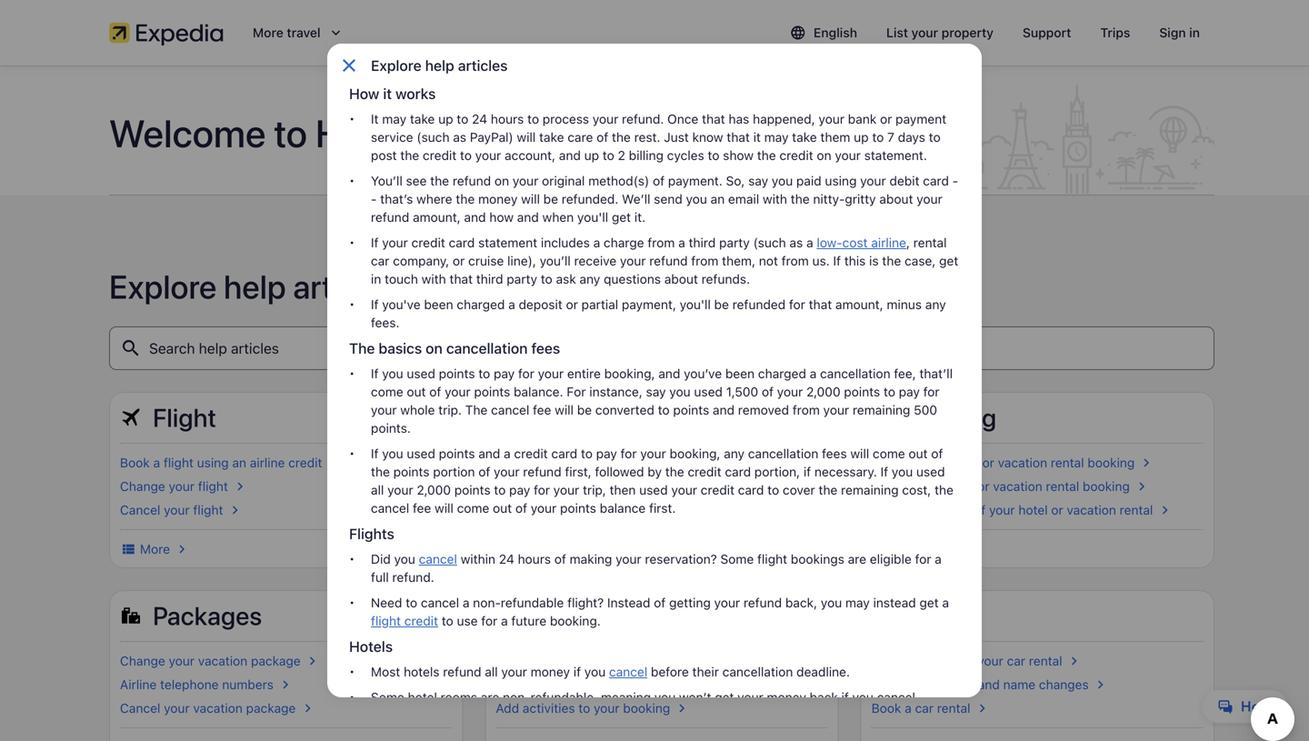 Task type: locate. For each thing, give the bounding box(es) containing it.
list item containing most hotels refund all your money if you
[[349, 663, 961, 681]]

card left portion,
[[725, 464, 751, 479]]

payment
[[896, 111, 947, 126]]

1 list item from the top
[[349, 234, 961, 288]]

2 vertical spatial out
[[493, 501, 512, 516]]

come up "cost,"
[[873, 446, 906, 461]]

remaining
[[853, 402, 911, 417], [841, 483, 899, 498]]

money inside you'll see the refund on your original method(s) of payment. so, say you paid using your debit card - - that's where the money will be refunded. we'll send you an email with the nitty-gritty about your refund amount, and how and when you'll get it.
[[478, 191, 518, 206]]

1 vertical spatial hours
[[518, 552, 551, 567]]

close image
[[338, 55, 360, 76]]

that inside if you've been charged a deposit or partial payment, you'll be refunded for that amount, minus any fees.
[[809, 297, 832, 312]]

are inside list item
[[481, 690, 500, 705]]

0 horizontal spatial the
[[349, 340, 375, 357]]

refund. up rest.
[[622, 111, 664, 126]]

list containing did you
[[349, 550, 961, 630]]

0 horizontal spatial it
[[383, 85, 392, 102]]

you'll inside you'll see the refund on your original method(s) of payment. so, say you paid using your debit card - - that's where the money will be refunded. we'll send you an email with the nitty-gritty about your refund amount, and how and when you'll get it.
[[578, 210, 609, 225]]

case,
[[905, 253, 936, 268]]

2 vertical spatial come
[[457, 501, 490, 516]]

the up where
[[430, 173, 449, 188]]

2 vertical spatial if
[[842, 690, 849, 705]]

1 horizontal spatial money
[[531, 664, 570, 679]]

just
[[664, 130, 689, 145]]

if you used points to pay for your entire booking, and you've been charged a cancellation fee, that'll come out of your points balance.  for instance, say you used 1,500 of your 2,000 points to pay for your whole trip. the cancel fee will be converted to points and removed from your remaining 500 points. list item
[[349, 365, 961, 438]]

1 vertical spatial come
[[873, 446, 906, 461]]

any inside if you've been charged a deposit or partial payment, you'll be refunded for that amount, minus any fees.
[[926, 297, 947, 312]]

3 list item from the top
[[349, 594, 961, 630]]

their
[[693, 664, 719, 679]]

for inside within 24 hours of making your reservation? some flight bookings are eligible for a full refund.
[[916, 552, 932, 567]]

pay
[[494, 366, 515, 381], [899, 384, 920, 399], [596, 446, 617, 461], [509, 483, 531, 498]]

0 horizontal spatial are
[[481, 690, 500, 705]]

and down 1,500
[[713, 402, 735, 417]]

2,000 right 1,500
[[807, 384, 841, 399]]

some right reservation?
[[721, 552, 754, 567]]

0 horizontal spatial party
[[507, 272, 538, 287]]

articles inside region
[[293, 267, 399, 306]]

been
[[424, 297, 454, 312], [726, 366, 755, 381]]

if up cover
[[804, 464, 811, 479]]

0 horizontal spatial -
[[371, 191, 377, 206]]

1 vertical spatial help
[[224, 267, 286, 306]]

1 vertical spatial you'll
[[680, 297, 711, 312]]

0 vertical spatial are
[[848, 552, 867, 567]]

about up payment,
[[665, 272, 698, 287]]

that up know
[[702, 111, 726, 126]]

card up cruise
[[449, 235, 475, 250]]

first.
[[649, 501, 676, 516]]

cost
[[843, 235, 868, 250]]

0 horizontal spatial with
[[422, 272, 446, 287]]

articles up paypal)
[[458, 57, 508, 74]]

4 list from the top
[[349, 663, 961, 741]]

2 vertical spatial any
[[724, 446, 745, 461]]

amount, down this
[[836, 297, 884, 312]]

0 horizontal spatial all
[[371, 483, 384, 498]]

know
[[693, 130, 724, 145]]

1 horizontal spatial charged
[[758, 366, 807, 381]]

fees up balance. at the left bottom
[[532, 340, 561, 357]]

will inside "if you used points to pay for your entire booking, and you've been charged a cancellation fee, that'll come out of your points balance.  for instance, say you used 1,500 of your 2,000 points to pay for your whole trip. the cancel fee will be converted to points and removed from your remaining 500 points."
[[555, 402, 574, 417]]

deadline.
[[797, 664, 850, 679]]

0 vertical spatial as
[[453, 130, 467, 145]]

be down refunds.
[[715, 297, 729, 312]]

4 list item from the top
[[349, 663, 961, 681]]

1 horizontal spatial (such
[[754, 235, 787, 250]]

cancel.
[[877, 690, 919, 705]]

all right the hotels
[[485, 664, 498, 679]]

refund down that's
[[371, 210, 410, 225]]

that
[[702, 111, 726, 126], [727, 130, 750, 145], [450, 272, 473, 287], [809, 297, 832, 312]]

out up "cost,"
[[909, 446, 928, 461]]

if inside list item
[[842, 690, 849, 705]]

may left instead
[[846, 595, 870, 610]]

your right getting
[[715, 595, 740, 610]]

about down debit
[[880, 191, 914, 206]]

0 horizontal spatial on
[[426, 340, 443, 357]]

2,000 inside if you used points and a credit card to pay for your booking, any cancellation fees will come out of the points portion of your refund first, followed by the credit card portion, if necessary.  if you used all your 2,000 points to pay for your trip, then used your credit card to cover the remaining cost, the cancel fee will come out of your points balance first.
[[417, 483, 451, 498]]

1 vertical spatial or
[[453, 253, 465, 268]]

medium image
[[872, 407, 894, 428], [726, 455, 742, 471], [1139, 455, 1155, 471], [232, 478, 248, 495], [1134, 478, 1150, 495], [227, 502, 243, 518], [674, 502, 690, 518], [174, 541, 190, 558], [550, 541, 566, 558], [926, 541, 942, 558], [496, 605, 518, 627], [678, 653, 694, 669], [277, 677, 294, 693], [300, 700, 316, 717], [975, 700, 991, 717]]

say
[[749, 173, 769, 188], [646, 384, 666, 399]]

come down portion
[[457, 501, 490, 516]]

list item containing need to cancel a non-refundable flight? instead of getting your refund back, you may instead get a
[[349, 594, 961, 630]]

charged inside if you've been charged a deposit or partial payment, you'll be refunded for that amount, minus any fees.
[[457, 297, 505, 312]]

if you've been charged a deposit or partial payment, you'll be refunded for that amount, minus any fees. list item
[[349, 296, 961, 332]]

your up the necessary.
[[824, 402, 850, 417]]

2 horizontal spatial money
[[767, 690, 807, 705]]

0 horizontal spatial come
[[371, 384, 404, 399]]

flight left bookings
[[758, 552, 788, 567]]

you'll see the refund on your original method(s) of payment. so, say you paid using your debit card - - that's where the money will be refunded. we'll send you an email with the nitty-gritty about your refund amount, and how and when you'll get it. list item
[[349, 172, 961, 226]]

1 vertical spatial money
[[531, 664, 570, 679]]

remaining down fee, on the right of page
[[853, 402, 911, 417]]

the
[[349, 340, 375, 357], [465, 402, 488, 417]]

1 horizontal spatial the
[[465, 402, 488, 417]]

1 vertical spatial the
[[465, 402, 488, 417]]

3 list from the top
[[349, 550, 961, 630]]

fees up the necessary.
[[822, 446, 847, 461]]

0 vertical spatial flight
[[758, 552, 788, 567]]

or left cruise
[[453, 253, 465, 268]]

0 horizontal spatial be
[[544, 191, 558, 206]]

0 vertical spatial it
[[383, 85, 392, 102]]

that inside , rental car company, or cruise line), you'll receive your refund from them, not from us. if this is the case, get in touch with that third party to ask any questions about refunds.
[[450, 272, 473, 287]]

list
[[887, 25, 909, 40]]

refund left first,
[[523, 464, 562, 479]]

you'll see the refund on your original method(s) of payment. so, say you paid using your debit card - - that's where the money will be refunded. we'll send you an email with the nitty-gritty about your refund amount, and how and when you'll get it.
[[371, 173, 959, 225]]

0 vertical spatial remaining
[[853, 402, 911, 417]]

1 horizontal spatial up
[[585, 148, 599, 163]]

money left back
[[767, 690, 807, 705]]

1 horizontal spatial been
[[726, 366, 755, 381]]

refund up rooms
[[443, 664, 482, 679]]

you right back,
[[821, 595, 842, 610]]

cancellation inside if you used points and a credit card to pay for your booking, any cancellation fees will come out of the points portion of your refund first, followed by the credit card portion, if necessary.  if you used all your 2,000 points to pay for your trip, then used your credit card to cover the remaining cost, the cancel fee will come out of your points balance first.
[[748, 446, 819, 461]]

flight inside "need to cancel a non-refundable flight? instead of getting your refund back, you may instead get a flight credit to use for a future booking."
[[371, 614, 401, 629]]

1 vertical spatial about
[[665, 272, 698, 287]]

0 vertical spatial out
[[407, 384, 426, 399]]

and down care
[[559, 148, 581, 163]]

0 horizontal spatial fee
[[413, 501, 431, 516]]

explore help articles inside region
[[109, 267, 399, 306]]

explore help articles inside dialog
[[371, 57, 508, 74]]

2 vertical spatial up
[[585, 148, 599, 163]]

refundable
[[501, 595, 564, 610]]

how
[[349, 85, 380, 102]]

for up balance. at the left bottom
[[518, 366, 535, 381]]

0 vertical spatial come
[[371, 384, 404, 399]]

1 vertical spatial fees
[[822, 446, 847, 461]]

small image
[[790, 25, 807, 41]]

0 vertical spatial (such
[[417, 130, 450, 145]]

cruise
[[469, 253, 504, 268]]

it may take up to 24 hours to process your refund. once that has happened, your bank or payment service (such as paypal) will take care of the rest. just know that it may take them up to 7 days to post the credit to your account, and up to 2 billing cycles to show the credit on your statement. list item
[[349, 110, 961, 165]]

list item containing if your credit card statement includes a charge from a third party (such as a
[[349, 234, 961, 288]]

flight inside within 24 hours of making your reservation? some flight bookings are eligible for a full refund.
[[758, 552, 788, 567]]

explore inside 'explore help articles' dialog
[[371, 57, 422, 74]]

on inside you'll see the refund on your original method(s) of payment. so, say you paid using your debit card - - that's where the money will be refunded. we'll send you an email with the nitty-gritty about your refund amount, and how and when you'll get it.
[[495, 173, 509, 188]]

rooms
[[441, 690, 478, 705]]

0 vertical spatial up
[[439, 111, 453, 126]]

credit inside "need to cancel a non-refundable flight? instead of getting your refund back, you may instead get a flight credit to use for a future booking."
[[405, 614, 438, 629]]

take down process
[[539, 130, 564, 145]]

you down before
[[655, 690, 676, 705]]

may up the service
[[382, 111, 407, 126]]

see
[[406, 173, 427, 188]]

you'll inside if you've been charged a deposit or partial payment, you'll be refunded for that amount, minus any fees.
[[680, 297, 711, 312]]

1 horizontal spatial say
[[749, 173, 769, 188]]

on inside it may take up to 24 hours to process your refund. once that has happened, your bank or payment service (such as paypal) will take care of the rest. just know that it may take them up to 7 days to post the credit to your account, and up to 2 billing cycles to show the credit on your statement.
[[817, 148, 832, 163]]

(such
[[417, 130, 450, 145], [754, 235, 787, 250]]

them,
[[722, 253, 756, 268]]

if inside if you've been charged a deposit or partial payment, you'll be refunded for that amount, minus any fees.
[[371, 297, 379, 312]]

refund. inside it may take up to 24 hours to process your refund. once that has happened, your bank or payment service (such as paypal) will take care of the rest. just know that it may take them up to 7 days to post the credit to your account, and up to 2 billing cycles to show the credit on your statement.
[[622, 111, 664, 126]]

1 horizontal spatial help
[[425, 57, 455, 74]]

party up them,
[[720, 235, 750, 250]]

remaining inside if you used points and a credit card to pay for your booking, any cancellation fees will come out of the points portion of your refund first, followed by the credit card portion, if necessary.  if you used all your 2,000 points to pay for your trip, then used your credit card to cover the remaining cost, the cancel fee will come out of your points balance first.
[[841, 483, 899, 498]]

some inside within 24 hours of making your reservation? some flight bookings are eligible for a full refund.
[[721, 552, 754, 567]]

refund inside if you used points and a credit card to pay for your booking, any cancellation fees will come out of the points portion of your refund first, followed by the credit card portion, if necessary.  if you used all your 2,000 points to pay for your trip, then used your credit card to cover the remaining cost, the cancel fee will come out of your points balance first.
[[523, 464, 562, 479]]

, rental car company, or cruise line), you'll receive your refund from them, not from us. if this is the case, get in touch with that third party to ask any questions about refunds.
[[371, 235, 959, 287]]

charged inside "if you used points to pay for your entire booking, and you've been charged a cancellation fee, that'll come out of your points balance.  for instance, say you used 1,500 of your 2,000 points to pay for your whole trip. the cancel fee will be converted to points and removed from your remaining 500 points."
[[758, 366, 807, 381]]

1 vertical spatial charged
[[758, 366, 807, 381]]

,
[[907, 235, 910, 250]]

take down happened,
[[792, 130, 817, 145]]

includes
[[541, 235, 590, 250]]

statement.
[[865, 148, 928, 163]]

fees
[[532, 340, 561, 357], [822, 446, 847, 461]]

1 vertical spatial as
[[790, 235, 803, 250]]

card
[[923, 173, 950, 188], [449, 235, 475, 250], [552, 446, 578, 461], [725, 464, 751, 479], [738, 483, 764, 498]]

refund up "how"
[[453, 173, 491, 188]]

1 horizontal spatial as
[[790, 235, 803, 250]]

the inside "if you used points to pay for your entire booking, and you've been charged a cancellation fee, that'll come out of your points balance.  for instance, say you used 1,500 of your 2,000 points to pay for your whole trip. the cancel fee will be converted to points and removed from your remaining 500 points."
[[465, 402, 488, 417]]

the down the necessary.
[[819, 483, 838, 498]]

0 vertical spatial fee
[[533, 402, 552, 417]]

if for if you used points and a credit card to pay for your booking, any cancellation fees will come out of the points portion of your refund first, followed by the credit card portion, if necessary.  if you used all your 2,000 points to pay for your trip, then used your credit card to cover the remaining cost, the cancel fee will come out of your points balance first.
[[371, 446, 379, 461]]

airline
[[872, 235, 907, 250]]

your up trip.
[[445, 384, 471, 399]]

1 horizontal spatial some
[[721, 552, 754, 567]]

list item down within 24 hours of making your reservation? some flight bookings are eligible for a full refund.
[[349, 594, 961, 630]]

if inside "if you used points to pay for your entire booking, and you've been charged a cancellation fee, that'll come out of your points balance.  for instance, say you used 1,500 of your 2,000 points to pay for your whole trip. the cancel fee will be converted to points and removed from your remaining 500 points."
[[371, 366, 379, 381]]

points left portion
[[394, 464, 430, 479]]

1 horizontal spatial be
[[577, 402, 592, 417]]

or up 7
[[881, 111, 893, 126]]

list item
[[349, 234, 961, 288], [349, 550, 961, 587], [349, 594, 961, 630], [349, 663, 961, 681]]

your up points.
[[371, 402, 397, 417]]

list item up instead
[[349, 550, 961, 587]]

1 horizontal spatial cancel button
[[609, 664, 648, 680]]

and inside it may take up to 24 hours to process your refund. once that has happened, your bank or payment service (such as paypal) will take care of the rest. just know that it may take them up to 7 days to post the credit to your account, and up to 2 billing cycles to show the credit on your statement.
[[559, 148, 581, 163]]

explore inside explore help articles region
[[109, 267, 217, 306]]

1 vertical spatial booking,
[[670, 446, 721, 461]]

get inside "need to cancel a non-refundable flight? instead of getting your refund back, you may instead get a flight credit to use for a future booking."
[[920, 595, 939, 610]]

money inside some hotel rooms are non-refundable, meaning you won't get your money back if you cancel. list item
[[767, 690, 807, 705]]

0 horizontal spatial or
[[453, 253, 465, 268]]

works
[[396, 85, 436, 102]]

0 horizontal spatial articles
[[293, 267, 399, 306]]

1 horizontal spatial any
[[724, 446, 745, 461]]

24 inside within 24 hours of making your reservation? some flight bookings are eligible for a full refund.
[[499, 552, 515, 567]]

on up "how"
[[495, 173, 509, 188]]

followed
[[595, 464, 645, 479]]

hotels
[[404, 664, 440, 679]]

credit
[[423, 148, 457, 163], [780, 148, 814, 163], [412, 235, 446, 250], [514, 446, 548, 461], [688, 464, 722, 479], [701, 483, 735, 498], [405, 614, 438, 629]]

that down cruise
[[450, 272, 473, 287]]

0 horizontal spatial if
[[574, 664, 581, 679]]

points down portion
[[455, 483, 491, 498]]

if you used points and a credit card to pay for your booking, any cancellation fees will come out of the points portion of your refund first, followed by the credit card portion, if necessary.  if you used all your 2,000 points to pay for your trip, then used your credit card to cover the remaining cost, the cancel fee will come out of your points balance first.
[[371, 446, 954, 516]]

list containing it may take up to 24 hours to process your refund. once that has happened, your bank or payment service (such as paypal) will take care of the rest. just know that it may take them up to 7 days to post the credit to your account, and up to 2 billing cycles to show the credit on your statement.
[[349, 110, 961, 332]]

any right minus
[[926, 297, 947, 312]]

booking, inside if you used points and a credit card to pay for your booking, any cancellation fees will come out of the points portion of your refund first, followed by the credit card portion, if necessary.  if you used all your 2,000 points to pay for your trip, then used your credit card to cover the remaining cost, the cancel fee will come out of your points balance first.
[[670, 446, 721, 461]]

used
[[407, 366, 436, 381], [694, 384, 723, 399], [407, 446, 436, 461], [917, 464, 945, 479], [640, 483, 668, 498]]

as left low-
[[790, 235, 803, 250]]

and down refunds
[[479, 446, 501, 461]]

the inside , rental car company, or cruise line), you'll receive your refund from them, not from us. if this is the case, get in touch with that third party to ask any questions about refunds.
[[883, 253, 902, 268]]

2 vertical spatial or
[[566, 297, 578, 312]]

0 vertical spatial been
[[424, 297, 454, 312]]

1 horizontal spatial about
[[880, 191, 914, 206]]

get right won't
[[715, 690, 734, 705]]

instead
[[874, 595, 917, 610]]

2 horizontal spatial may
[[846, 595, 870, 610]]

say inside "if you used points to pay for your entire booking, and you've been charged a cancellation fee, that'll come out of your points balance.  for instance, say you used 1,500 of your 2,000 points to pay for your whole trip. the cancel fee will be converted to points and removed from your remaining 500 points."
[[646, 384, 666, 399]]

cancel up use
[[421, 595, 459, 610]]

charged
[[457, 297, 505, 312], [758, 366, 807, 381]]

be down for
[[577, 402, 592, 417]]

and
[[559, 148, 581, 163], [464, 210, 486, 225], [517, 210, 539, 225], [659, 366, 681, 381], [713, 402, 735, 417], [596, 402, 638, 433], [479, 446, 501, 461]]

where
[[417, 191, 453, 206]]

how
[[490, 210, 514, 225]]

on right basics
[[426, 340, 443, 357]]

explore help articles dialog
[[327, 44, 982, 741]]

refund
[[453, 173, 491, 188], [371, 210, 410, 225], [650, 253, 688, 268], [523, 464, 562, 479], [744, 595, 782, 610], [443, 664, 482, 679]]

2 vertical spatial money
[[767, 690, 807, 705]]

gritty
[[845, 191, 876, 206]]

your up "by"
[[641, 446, 667, 461]]

1 horizontal spatial non-
[[503, 690, 531, 705]]

may
[[382, 111, 407, 126], [765, 130, 789, 145], [846, 595, 870, 610]]

if inside , rental car company, or cruise line), you'll receive your refund from them, not from us. if this is the case, get in touch with that third party to ask any questions about refunds.
[[834, 253, 841, 268]]

be inside if you've been charged a deposit or partial payment, you'll be refunded for that amount, minus any fees.
[[715, 297, 729, 312]]

booking,
[[605, 366, 655, 381], [670, 446, 721, 461]]

it up show
[[754, 130, 761, 145]]

up
[[439, 111, 453, 126], [854, 130, 869, 145], [585, 148, 599, 163]]

say right the so,
[[749, 173, 769, 188]]

come
[[371, 384, 404, 399], [873, 446, 906, 461], [457, 501, 490, 516]]

0 vertical spatial the
[[349, 340, 375, 357]]

2,000 down portion
[[417, 483, 451, 498]]

articles
[[458, 57, 508, 74], [293, 267, 399, 306]]

2 list from the top
[[349, 365, 961, 518]]

(such right the service
[[417, 130, 450, 145]]

booking, up instance,
[[605, 366, 655, 381]]

you up meaning
[[585, 664, 606, 679]]

non- inside list item
[[503, 690, 531, 705]]

24 inside it may take up to 24 hours to process your refund. once that has happened, your bank or payment service (such as paypal) will take care of the rest. just know that it may take them up to 7 days to post the credit to your account, and up to 2 billing cycles to show the credit on your statement.
[[472, 111, 488, 126]]

non- up use
[[473, 595, 501, 610]]

0 vertical spatial refund.
[[622, 111, 664, 126]]

0 vertical spatial or
[[881, 111, 893, 126]]

2 horizontal spatial if
[[842, 690, 849, 705]]

1 horizontal spatial 24
[[499, 552, 515, 567]]

help
[[425, 57, 455, 74], [224, 267, 286, 306]]

0 horizontal spatial cancel button
[[419, 551, 457, 568]]

been inside if you've been charged a deposit or partial payment, you'll be refunded for that amount, minus any fees.
[[424, 297, 454, 312]]

it right how
[[383, 85, 392, 102]]

1 vertical spatial 24
[[499, 552, 515, 567]]

for right eligible
[[916, 552, 932, 567]]

list
[[349, 110, 961, 332], [349, 365, 961, 518], [349, 550, 961, 630], [349, 663, 961, 741]]

trips link
[[1086, 16, 1145, 49]]

come inside "if you used points to pay for your entire booking, and you've been charged a cancellation fee, that'll come out of your points balance.  for instance, say you used 1,500 of your 2,000 points to pay for your whole trip. the cancel fee will be converted to points and removed from your remaining 500 points."
[[371, 384, 404, 399]]

0 vertical spatial with
[[763, 191, 788, 206]]

if you used points and a credit card to pay for your booking, any cancellation fees will come out of the points portion of your refund first, followed by the credit card portion, if necessary.  if you used all your 2,000 points to pay for your trip, then used your credit card to cover the remaining cost, the cancel fee will come out of your points balance first. list item
[[349, 445, 961, 518]]

0 vertical spatial all
[[371, 483, 384, 498]]

1 horizontal spatial if
[[804, 464, 811, 479]]

may inside "need to cancel a non-refundable flight? instead of getting your refund back, you may instead get a flight credit to use for a future booking."
[[846, 595, 870, 610]]

you
[[772, 173, 793, 188], [686, 191, 708, 206], [382, 366, 404, 381], [670, 384, 691, 399], [382, 446, 404, 461], [892, 464, 913, 479], [394, 552, 416, 567], [821, 595, 842, 610], [585, 664, 606, 679], [655, 690, 676, 705], [853, 690, 874, 705]]

0 horizontal spatial charged
[[457, 297, 505, 312]]

0 horizontal spatial as
[[453, 130, 467, 145]]

list item up some hotel rooms are non-refundable, meaning you won't get your money back if you cancel. list item at the bottom
[[349, 663, 961, 681]]

remaining down the necessary.
[[841, 483, 899, 498]]

care
[[568, 130, 593, 145]]

been inside "if you used points to pay for your entire booking, and you've been charged a cancellation fee, that'll come out of your points balance.  for instance, say you used 1,500 of your 2,000 points to pay for your whole trip. the cancel fee will be converted to points and removed from your remaining 500 points."
[[726, 366, 755, 381]]

of inside you'll see the refund on your original method(s) of payment. so, say you paid using your debit card - - that's where the money will be refunded. we'll send you an email with the nitty-gritty about your refund amount, and how and when you'll get it.
[[653, 173, 665, 188]]

0 horizontal spatial flight
[[371, 614, 401, 629]]

you'll down refunds.
[[680, 297, 711, 312]]

1 horizontal spatial it
[[754, 130, 761, 145]]

expedia logo image
[[109, 20, 224, 45]]

for down that'll
[[924, 384, 940, 399]]

2 list item from the top
[[349, 550, 961, 587]]

cancellation
[[446, 340, 528, 357], [820, 366, 891, 381], [748, 446, 819, 461], [723, 664, 793, 679]]

payment,
[[622, 297, 677, 312]]

refund. down the did you cancel
[[392, 570, 435, 585]]

0 vertical spatial cancel button
[[419, 551, 457, 568]]

for right use
[[482, 614, 498, 629]]

first,
[[565, 464, 592, 479]]

1 vertical spatial explore help articles
[[109, 267, 399, 306]]

7
[[888, 130, 895, 145]]

some hotel rooms are non-refundable, meaning you won't get your money back if you cancel.
[[371, 690, 919, 705]]

1 list from the top
[[349, 110, 961, 332]]

non- inside "need to cancel a non-refundable flight? instead of getting your refund back, you may instead get a flight credit to use for a future booking."
[[473, 595, 501, 610]]

2 horizontal spatial be
[[715, 297, 729, 312]]

your left balance
[[531, 501, 557, 516]]

1 horizontal spatial or
[[566, 297, 578, 312]]

1 horizontal spatial on
[[495, 173, 509, 188]]

say up converted on the left
[[646, 384, 666, 399]]

list your property
[[887, 25, 994, 40]]

us.
[[813, 253, 830, 268]]

refund left back,
[[744, 595, 782, 610]]

0 horizontal spatial out
[[407, 384, 426, 399]]

cancel inside "need to cancel a non-refundable flight? instead of getting your refund back, you may instead get a flight credit to use for a future booking."
[[421, 595, 459, 610]]

fee down balance. at the left bottom
[[533, 402, 552, 417]]

questions
[[604, 272, 661, 287]]

0 vertical spatial about
[[880, 191, 914, 206]]

0 vertical spatial on
[[817, 148, 832, 163]]

party down line),
[[507, 272, 538, 287]]

0 horizontal spatial (such
[[417, 130, 450, 145]]

the basics on cancellation fees
[[349, 340, 561, 357]]

bookings
[[791, 552, 845, 567]]

0 vertical spatial 24
[[472, 111, 488, 126]]

0 vertical spatial non-
[[473, 595, 501, 610]]

for right refunded
[[789, 297, 806, 312]]

basics
[[379, 340, 422, 357]]

medium image
[[120, 407, 142, 428], [326, 455, 342, 471], [675, 478, 691, 495], [1157, 502, 1174, 518], [120, 541, 136, 558], [496, 541, 512, 558], [872, 541, 888, 558], [120, 605, 142, 627], [872, 605, 894, 627], [304, 653, 321, 669], [1067, 653, 1083, 669], [717, 677, 733, 693], [1093, 677, 1109, 693], [674, 700, 691, 717]]

0 horizontal spatial any
[[580, 272, 601, 287]]

send
[[654, 191, 683, 206]]

2 horizontal spatial any
[[926, 297, 947, 312]]

welcome banner image image
[[837, 73, 1215, 194]]

billing
[[629, 148, 664, 163]]

1 vertical spatial all
[[485, 664, 498, 679]]

your right making
[[616, 552, 642, 567]]

money up refundable,
[[531, 664, 570, 679]]

0 horizontal spatial you'll
[[578, 210, 609, 225]]

all up flights
[[371, 483, 384, 498]]

2
[[618, 148, 626, 163]]

any
[[580, 272, 601, 287], [926, 297, 947, 312], [724, 446, 745, 461]]

from
[[648, 235, 675, 250], [692, 253, 719, 268], [782, 253, 809, 268], [793, 402, 820, 417]]

1 vertical spatial explore
[[109, 267, 217, 306]]

your down debit
[[917, 191, 943, 206]]

about
[[880, 191, 914, 206], [665, 272, 698, 287]]

0 horizontal spatial help
[[224, 267, 286, 306]]

1 horizontal spatial articles
[[458, 57, 508, 74]]

0 vertical spatial if
[[804, 464, 811, 479]]

hotel
[[408, 690, 437, 705]]

or inside it may take up to 24 hours to process your refund. once that has happened, your bank or payment service (such as paypal) will take care of the rest. just know that it may take them up to 7 days to post the credit to your account, and up to 2 billing cycles to show the credit on your statement.
[[881, 111, 893, 126]]

will
[[517, 130, 536, 145], [521, 191, 540, 206], [555, 402, 574, 417], [851, 446, 870, 461], [435, 501, 454, 516]]

cancel button up meaning
[[609, 664, 648, 680]]

you'll
[[578, 210, 609, 225], [680, 297, 711, 312]]

third
[[689, 235, 716, 250], [476, 272, 503, 287]]

are right rooms
[[481, 690, 500, 705]]



Task type: describe. For each thing, give the bounding box(es) containing it.
process
[[543, 111, 589, 126]]

explore help articles main content
[[0, 65, 1310, 741]]

cycles
[[667, 148, 705, 163]]

are inside within 24 hours of making your reservation? some flight bookings are eligible for a full refund.
[[848, 552, 867, 567]]

card down portion,
[[738, 483, 764, 498]]

company,
[[393, 253, 450, 268]]

fee inside if you used points and a credit card to pay for your booking, any cancellation fees will come out of the points portion of your refund first, followed by the credit card portion, if necessary.  if you used all your 2,000 points to pay for your trip, then used your credit card to cover the remaining cost, the cancel fee will come out of your points balance first.
[[413, 501, 431, 516]]

ask
[[556, 272, 576, 287]]

the down points.
[[371, 464, 390, 479]]

the down the service
[[401, 148, 420, 163]]

future
[[512, 614, 547, 629]]

english button
[[776, 16, 872, 49]]

that'll
[[920, 366, 953, 381]]

eligible
[[870, 552, 912, 567]]

your inside list item
[[738, 690, 764, 705]]

a inside if you used points and a credit card to pay for your booking, any cancellation fees will come out of the points portion of your refund first, followed by the credit card portion, if necessary.  if you used all your 2,000 points to pay for your trip, then used your credit card to cover the remaining cost, the cancel fee will come out of your points balance first.
[[504, 446, 511, 461]]

you've
[[382, 297, 421, 312]]

happened,
[[753, 111, 816, 126]]

0 horizontal spatial fees
[[532, 340, 561, 357]]

cancel button for most hotels refund all your money if you
[[609, 664, 648, 680]]

used down basics
[[407, 366, 436, 381]]

need
[[371, 595, 402, 610]]

1 horizontal spatial take
[[539, 130, 564, 145]]

1 vertical spatial -
[[371, 191, 377, 206]]

payment.
[[668, 173, 723, 188]]

did
[[371, 552, 391, 567]]

2 horizontal spatial up
[[854, 130, 869, 145]]

as inside it may take up to 24 hours to process your refund. once that has happened, your bank or payment service (such as paypal) will take care of the rest. just know that it may take them up to 7 days to post the credit to your account, and up to 2 billing cycles to show the credit on your statement.
[[453, 130, 467, 145]]

for
[[567, 384, 586, 399]]

will inside you'll see the refund on your original method(s) of payment. so, say you paid using your debit card - - that's where the money will be refunded. we'll send you an email with the nitty-gritty about your refund amount, and how and when you'll get it.
[[521, 191, 540, 206]]

of inside within 24 hours of making your reservation? some flight bookings are eligible for a full refund.
[[555, 552, 566, 567]]

charge
[[604, 235, 644, 250]]

post
[[371, 148, 397, 163]]

remaining inside "if you used points to pay for your entire booking, and you've been charged a cancellation fee, that'll come out of your points balance.  for instance, say you used 1,500 of your 2,000 points to pay for your whole trip. the cancel fee will be converted to points and removed from your remaining 500 points."
[[853, 402, 911, 417]]

booking.
[[550, 614, 601, 629]]

you down points.
[[382, 446, 404, 461]]

cancel left within
[[419, 552, 457, 567]]

2,000 inside "if you used points to pay for your entire booking, and you've been charged a cancellation fee, that'll come out of your points balance.  for instance, say you used 1,500 of your 2,000 points to pay for your whole trip. the cancel fee will be converted to points and removed from your remaining 500 points."
[[807, 384, 841, 399]]

flight?
[[568, 595, 604, 610]]

instance,
[[590, 384, 643, 399]]

cancel inside if you used points and a credit card to pay for your booking, any cancellation fees will come out of the points portion of your refund first, followed by the credit card portion, if necessary.  if you used all your 2,000 points to pay for your trip, then used your credit card to cover the remaining cost, the cancel fee will come out of your points balance first.
[[371, 501, 409, 516]]

points down the basics on cancellation fees
[[439, 366, 475, 381]]

meaning
[[601, 690, 651, 705]]

car
[[371, 253, 390, 268]]

from up refunds.
[[692, 253, 719, 268]]

once
[[668, 111, 699, 126]]

method(s)
[[589, 173, 650, 188]]

your down account,
[[513, 173, 539, 188]]

it may take up to 24 hours to process your refund. once that has happened, your bank or payment service (such as paypal) will take care of the rest. just know that it may take them up to 7 days to post the credit to your account, and up to 2 billing cycles to show the credit on your statement.
[[371, 111, 947, 163]]

converted
[[596, 402, 655, 417]]

amount, inside if you've been charged a deposit or partial payment, you'll be refunded for that amount, minus any fees.
[[836, 297, 884, 312]]

your up care
[[593, 111, 619, 126]]

0 vertical spatial third
[[689, 235, 716, 250]]

used up portion
[[407, 446, 436, 461]]

you've
[[684, 366, 722, 381]]

within
[[461, 552, 496, 567]]

need to cancel a non-refundable flight? instead of getting your refund back, you may instead get a flight credit to use for a future booking.
[[371, 595, 953, 629]]

if for if you used points to pay for your entire booking, and you've been charged a cancellation fee, that'll come out of your points balance.  for instance, say you used 1,500 of your 2,000 points to pay for your whole trip. the cancel fee will be converted to points and removed from your remaining 500 points.
[[371, 366, 379, 381]]

amount, inside you'll see the refund on your original method(s) of payment. so, say you paid using your debit card - - that's where the money will be refunded. we'll send you an email with the nitty-gritty about your refund amount, and how and when you'll get it.
[[413, 210, 461, 225]]

cancellation up balance. at the left bottom
[[446, 340, 528, 357]]

property
[[942, 25, 994, 40]]

how it works
[[349, 85, 436, 102]]

bank
[[848, 111, 877, 126]]

any inside , rental car company, or cruise line), you'll receive your refund from them, not from us. if this is the case, get in touch with that third party to ask any questions about refunds.
[[580, 272, 601, 287]]

money inside list item
[[531, 664, 570, 679]]

cost,
[[903, 483, 932, 498]]

refund. inside within 24 hours of making your reservation? some flight bookings are eligible for a full refund.
[[392, 570, 435, 585]]

english
[[814, 25, 858, 40]]

your up flights
[[388, 483, 414, 498]]

it inside it may take up to 24 hours to process your refund. once that has happened, your bank or payment service (such as paypal) will take care of the rest. just know that it may take them up to 7 days to post the credit to your account, and up to 2 billing cycles to show the credit on your statement.
[[754, 130, 761, 145]]

balance
[[600, 501, 646, 516]]

your inside within 24 hours of making your reservation? some flight bookings are eligible for a full refund.
[[616, 552, 642, 567]]

of inside it may take up to 24 hours to process your refund. once that has happened, your bank or payment service (such as paypal) will take care of the rest. just know that it may take them up to 7 days to post the credit to your account, and up to 2 billing cycles to show the credit on your statement.
[[597, 130, 609, 145]]

1 horizontal spatial come
[[457, 501, 490, 516]]

booking, inside "if you used points to pay for your entire booking, and you've been charged a cancellation fee, that'll come out of your points balance.  for instance, say you used 1,500 of your 2,000 points to pay for your whole trip. the cancel fee will be converted to points and removed from your remaining 500 points."
[[605, 366, 655, 381]]

refunds.
[[702, 272, 750, 287]]

balance.
[[514, 384, 564, 399]]

destination
[[529, 601, 658, 631]]

0 vertical spatial party
[[720, 235, 750, 250]]

out inside "if you used points to pay for your entire booking, and you've been charged a cancellation fee, that'll come out of your points balance.  for instance, say you used 1,500 of your 2,000 points to pay for your whole trip. the cancel fee will be converted to points and removed from your remaining 500 points."
[[407, 384, 426, 399]]

points up the necessary.
[[844, 384, 881, 399]]

or inside , rental car company, or cruise line), you'll receive your refund from them, not from us. if this is the case, get in touch with that third party to ask any questions about refunds.
[[453, 253, 465, 268]]

you up "cost,"
[[892, 464, 913, 479]]

and inside if you used points and a credit card to pay for your booking, any cancellation fees will come out of the points portion of your refund first, followed by the credit card portion, if necessary.  if you used all your 2,000 points to pay for your trip, then used your credit card to cover the remaining cost, the cancel fee will come out of your points balance first.
[[479, 446, 501, 461]]

getting
[[669, 595, 711, 610]]

it
[[371, 111, 379, 126]]

be inside you'll see the refund on your original method(s) of payment. so, say you paid using your debit card - - that's where the money will be refunded. we'll send you an email with the nitty-gritty about your refund amount, and how and when you'll get it.
[[544, 191, 558, 206]]

pay left trip,
[[509, 483, 531, 498]]

1 vertical spatial if
[[574, 664, 581, 679]]

trip.
[[439, 402, 462, 417]]

the right show
[[758, 148, 777, 163]]

necessary.
[[815, 464, 878, 479]]

help inside dialog
[[425, 57, 455, 74]]

with inside , rental car company, or cruise line), you'll receive your refund from them, not from us. if this is the case, get in touch with that third party to ask any questions about refunds.
[[422, 272, 446, 287]]

party inside , rental car company, or cruise line), you'll receive your refund from them, not from us. if this is the case, get in touch with that third party to ask any questions about refunds.
[[507, 272, 538, 287]]

low-cost airline button
[[817, 235, 907, 251]]

to inside , rental car company, or cruise line), you'll receive your refund from them, not from us. if this is the case, get in touch with that third party to ask any questions about refunds.
[[541, 272, 553, 287]]

won't
[[679, 690, 712, 705]]

portion,
[[755, 464, 801, 479]]

refunded
[[733, 297, 786, 312]]

for up followed at the bottom
[[621, 446, 637, 461]]

hours inside within 24 hours of making your reservation? some flight bookings are eligible for a full refund.
[[518, 552, 551, 567]]

you down basics
[[382, 366, 404, 381]]

list containing if you used points to pay for your entire booking, and you've been charged a cancellation fee, that'll come out of your points balance.  for instance, say you used 1,500 of your 2,000 points to pay for your whole trip. the cancel fee will be converted to points and removed from your remaining 500 points.
[[349, 365, 961, 518]]

help inside region
[[224, 267, 286, 306]]

refund inside "need to cancel a non-refundable flight? instead of getting your refund back, you may instead get a flight credit to use for a future booking."
[[744, 595, 782, 610]]

cancel up meaning
[[609, 664, 648, 679]]

points down trip,
[[560, 501, 597, 516]]

about inside , rental car company, or cruise line), you'll receive your refund from them, not from us. if this is the case, get in touch with that third party to ask any questions about refunds.
[[665, 272, 698, 287]]

your down future
[[502, 664, 528, 679]]

with inside you'll see the refund on your original method(s) of payment. so, say you paid using your debit card - - that's where the money will be refunded. we'll send you an email with the nitty-gritty about your refund amount, and how and when you'll get it.
[[763, 191, 788, 206]]

fees.
[[371, 315, 400, 330]]

list containing most hotels refund all your money if you
[[349, 663, 961, 741]]

your inside , rental car company, or cruise line), you'll receive your refund from them, not from us. if this is the case, get in touch with that third party to ask any questions about refunds.
[[620, 253, 646, 268]]

service
[[371, 130, 413, 145]]

you left paid on the top of page
[[772, 173, 793, 188]]

get inside , rental car company, or cruise line), you'll receive your refund from them, not from us. if this is the case, get in touch with that third party to ask any questions about refunds.
[[940, 253, 959, 268]]

that's
[[380, 191, 413, 206]]

cancel button for did you
[[419, 551, 457, 568]]

or inside if you've been charged a deposit or partial payment, you'll be refunded for that amount, minus any fees.
[[566, 297, 578, 312]]

portion
[[433, 464, 475, 479]]

pay up balance. at the left bottom
[[494, 366, 515, 381]]

the right "by"
[[666, 464, 685, 479]]

non- for refundable
[[473, 595, 501, 610]]

your up first.
[[672, 483, 698, 498]]

by
[[648, 464, 662, 479]]

refunds
[[496, 402, 590, 433]]

0 vertical spatial may
[[382, 111, 407, 126]]

your inside "need to cancel a non-refundable flight? instead of getting your refund back, you may instead get a flight credit to use for a future booking."
[[715, 595, 740, 610]]

points down 'you've'
[[673, 402, 710, 417]]

most hotels refund all your money if you cancel before their cancellation deadline.
[[371, 664, 850, 679]]

will inside it may take up to 24 hours to process your refund. once that has happened, your bank or payment service (such as paypal) will take care of the rest. just know that it may take them up to 7 days to post the credit to your account, and up to 2 billing cycles to show the credit on your statement.
[[517, 130, 536, 145]]

will up the necessary.
[[851, 446, 870, 461]]

all inside if you used points and a credit card to pay for your booking, any cancellation fees will come out of the points portion of your refund first, followed by the credit card portion, if necessary.  if you used all your 2,000 points to pay for your trip, then used your credit card to cover the remaining cost, the cancel fee will come out of your points balance first.
[[371, 483, 384, 498]]

explore help articles region
[[109, 239, 1215, 741]]

1 horizontal spatial all
[[485, 664, 498, 679]]

you left cancel.
[[853, 690, 874, 705]]

points.
[[371, 421, 411, 436]]

get inside you'll see the refund on your original method(s) of payment. so, say you paid using your debit card - - that's where the money will be refunded. we'll send you an email with the nitty-gritty about your refund amount, and how and when you'll get it.
[[612, 210, 631, 225]]

you inside "need to cancel a non-refundable flight? instead of getting your refund back, you may instead get a flight credit to use for a future booking."
[[821, 595, 842, 610]]

support
[[1023, 25, 1072, 40]]

statement
[[478, 235, 538, 250]]

original
[[542, 173, 585, 188]]

1 horizontal spatial out
[[493, 501, 512, 516]]

and inside explore help articles region
[[596, 402, 638, 433]]

if inside if you used points and a credit card to pay for your booking, any cancellation fees will come out of the points portion of your refund first, followed by the credit card portion, if necessary.  if you used all your 2,000 points to pay for your trip, then used your credit card to cover the remaining cost, the cancel fee will come out of your points balance first.
[[804, 464, 811, 479]]

1 horizontal spatial -
[[953, 173, 959, 188]]

any inside if you used points and a credit card to pay for your booking, any cancellation fees will come out of the points portion of your refund first, followed by the credit card portion, if necessary.  if you used all your 2,000 points to pay for your trip, then used your credit card to cover the remaining cost, the cancel fee will come out of your points balance first.
[[724, 446, 745, 461]]

fee,
[[894, 366, 917, 381]]

refundable,
[[531, 690, 598, 705]]

cancellation inside "if you used points to pay for your entire booking, and you've been charged a cancellation fee, that'll come out of your points balance.  for instance, say you used 1,500 of your 2,000 points to pay for your whole trip. the cancel fee will be converted to points and removed from your remaining 500 points."
[[820, 366, 891, 381]]

2 horizontal spatial come
[[873, 446, 906, 461]]

you down payment.
[[686, 191, 708, 206]]

(such inside it may take up to 24 hours to process your refund. once that has happened, your bank or payment service (such as paypal) will take care of the rest. just know that it may take them up to 7 days to post the credit to your account, and up to 2 billing cycles to show the credit on your statement.
[[417, 130, 450, 145]]

rental
[[914, 235, 947, 250]]

about inside you'll see the refund on your original method(s) of payment. so, say you paid using your debit card - - that's where the money will be refunded. we'll send you an email with the nitty-gritty about your refund amount, and how and when you'll get it.
[[880, 191, 914, 206]]

points left balance. at the left bottom
[[474, 384, 511, 399]]

and right "how"
[[517, 210, 539, 225]]

used down 'you've'
[[694, 384, 723, 399]]

for inside if you've been charged a deposit or partial payment, you'll be refunded for that amount, minus any fees.
[[789, 297, 806, 312]]

card up first,
[[552, 446, 578, 461]]

this
[[845, 253, 866, 268]]

and left "how"
[[464, 210, 486, 225]]

1 vertical spatial may
[[765, 130, 789, 145]]

a inside if you've been charged a deposit or partial payment, you'll be refunded for that amount, minus any fees.
[[509, 297, 515, 312]]

third inside , rental car company, or cruise line), you'll receive your refund from them, not from us. if this is the case, get in touch with that third party to ask any questions about refunds.
[[476, 272, 503, 287]]

cancel inside "if you used points to pay for your entire booking, and you've been charged a cancellation fee, that'll come out of your points balance.  for instance, say you used 1,500 of your 2,000 points to pay for your whole trip. the cancel fee will be converted to points and removed from your remaining 500 points."
[[491, 402, 530, 417]]

that up show
[[727, 130, 750, 145]]

(such inside list item
[[754, 235, 787, 250]]

minus
[[887, 297, 922, 312]]

card inside you'll see the refund on your original method(s) of payment. so, say you paid using your debit card - - that's where the money will be refunded. we'll send you an email with the nitty-gritty about your refund amount, and how and when you'll get it.
[[923, 173, 950, 188]]

and left 'you've'
[[659, 366, 681, 381]]

of inside "need to cancel a non-refundable flight? instead of getting your refund back, you may instead get a flight credit to use for a future booking."
[[654, 595, 666, 610]]

your down first,
[[554, 483, 580, 498]]

using
[[825, 173, 857, 188]]

refund inside , rental car company, or cruise line), you'll receive your refund from them, not from us. if this is the case, get in touch with that third party to ask any questions about refunds.
[[650, 253, 688, 268]]

your right list
[[912, 25, 939, 40]]

most
[[371, 664, 400, 679]]

the up 2
[[612, 130, 631, 145]]

card inside list item
[[449, 235, 475, 250]]

from inside "if you used points to pay for your entire booking, and you've been charged a cancellation fee, that'll come out of your points balance.  for instance, say you used 1,500 of your 2,000 points to pay for your whole trip. the cancel fee will be converted to points and removed from your remaining 500 points."
[[793, 402, 820, 417]]

the right "cost,"
[[935, 483, 954, 498]]

flight
[[153, 402, 216, 433]]

will down portion
[[435, 501, 454, 516]]

paypal)
[[470, 130, 514, 145]]

fee inside "if you used points to pay for your entire booking, and you've been charged a cancellation fee, that'll come out of your points balance.  for instance, say you used 1,500 of your 2,000 points to pay for your whole trip. the cancel fee will be converted to points and removed from your remaining 500 points."
[[533, 402, 552, 417]]

used up "cost,"
[[917, 464, 945, 479]]

used down "by"
[[640, 483, 668, 498]]

pay up followed at the bottom
[[596, 446, 617, 461]]

hours inside it may take up to 24 hours to process your refund. once that has happened, your bank or payment service (such as paypal) will take care of the rest. just know that it may take them up to 7 days to post the credit to your account, and up to 2 billing cycles to show the credit on your statement.
[[491, 111, 524, 126]]

if right the necessary.
[[881, 464, 889, 479]]

full
[[371, 570, 389, 585]]

your up balance. at the left bottom
[[538, 366, 564, 381]]

debit
[[890, 173, 920, 188]]

list item containing did you
[[349, 550, 961, 587]]

you right the did
[[394, 552, 416, 567]]

we'll
[[622, 191, 651, 206]]

some hotel rooms are non-refundable, meaning you won't get your money back if you cancel. list item
[[349, 689, 961, 707]]

cancellation right the their
[[723, 664, 793, 679]]

2 horizontal spatial take
[[792, 130, 817, 145]]

1,500
[[726, 384, 759, 399]]

for left trip,
[[534, 483, 550, 498]]

the right where
[[456, 191, 475, 206]]

if for if you've been charged a deposit or partial payment, you'll be refunded for that amount, minus any fees.
[[371, 297, 379, 312]]

from right charge
[[648, 235, 675, 250]]

the down paid on the top of page
[[791, 191, 810, 206]]

be inside "if you used points to pay for your entire booking, and you've been charged a cancellation fee, that'll come out of your points balance.  for instance, say you used 1,500 of your 2,000 points to pay for your whole trip. the cancel fee will be converted to points and removed from your remaining 500 points."
[[577, 402, 592, 417]]

your down paypal)
[[475, 148, 501, 163]]

refunded.
[[562, 191, 619, 206]]

0 horizontal spatial take
[[410, 111, 435, 126]]

it.
[[635, 210, 646, 225]]

say inside you'll see the refund on your original method(s) of payment. so, say you paid using your debit card - - that's where the money will be refunded. we'll send you an email with the nitty-gritty about your refund amount, and how and when you'll get it.
[[749, 173, 769, 188]]

your up gritty
[[861, 173, 887, 188]]

your down them
[[835, 148, 861, 163]]

points up portion
[[439, 446, 475, 461]]

back
[[810, 690, 838, 705]]

support link
[[1009, 16, 1086, 49]]

fees inside if you used points and a credit card to pay for your booking, any cancellation fees will come out of the points portion of your refund first, followed by the credit card portion, if necessary.  if you used all your 2,000 points to pay for your trip, then used your credit card to cover the remaining cost, the cancel fee will come out of your points balance first.
[[822, 446, 847, 461]]

articles inside dialog
[[458, 57, 508, 74]]

you up the charges
[[670, 384, 691, 399]]

car
[[905, 601, 945, 631]]

if for if your credit card statement includes a charge from a third party (such as a low-cost airline
[[371, 235, 379, 250]]

a inside "if you used points to pay for your entire booking, and you've been charged a cancellation fee, that'll come out of your points balance.  for instance, say you used 1,500 of your 2,000 points to pay for your whole trip. the cancel fee will be converted to points and removed from your remaining 500 points."
[[810, 366, 817, 381]]

from left the us.
[[782, 253, 809, 268]]

pay down fee, on the right of page
[[899, 384, 920, 399]]

500
[[914, 402, 938, 417]]

get inside list item
[[715, 690, 734, 705]]

partial
[[582, 297, 619, 312]]

your up the car
[[382, 235, 408, 250]]

low-
[[817, 235, 843, 250]]

for inside "need to cancel a non-refundable flight? instead of getting your refund back, you may instead get a flight credit to use for a future booking."
[[482, 614, 498, 629]]

your up them
[[819, 111, 845, 126]]

line),
[[508, 253, 537, 268]]

reservation?
[[645, 552, 717, 567]]

charges
[[644, 402, 739, 433]]

non- for refundable,
[[503, 690, 531, 705]]

your up removed
[[777, 384, 803, 399]]

2 horizontal spatial out
[[909, 446, 928, 461]]

some inside list item
[[371, 690, 405, 705]]

whole
[[400, 402, 435, 417]]

when
[[543, 210, 574, 225]]

your right portion
[[494, 464, 520, 479]]

packages
[[153, 601, 262, 631]]



Task type: vqa. For each thing, say whether or not it's contained in the screenshot.
the rightmost been
yes



